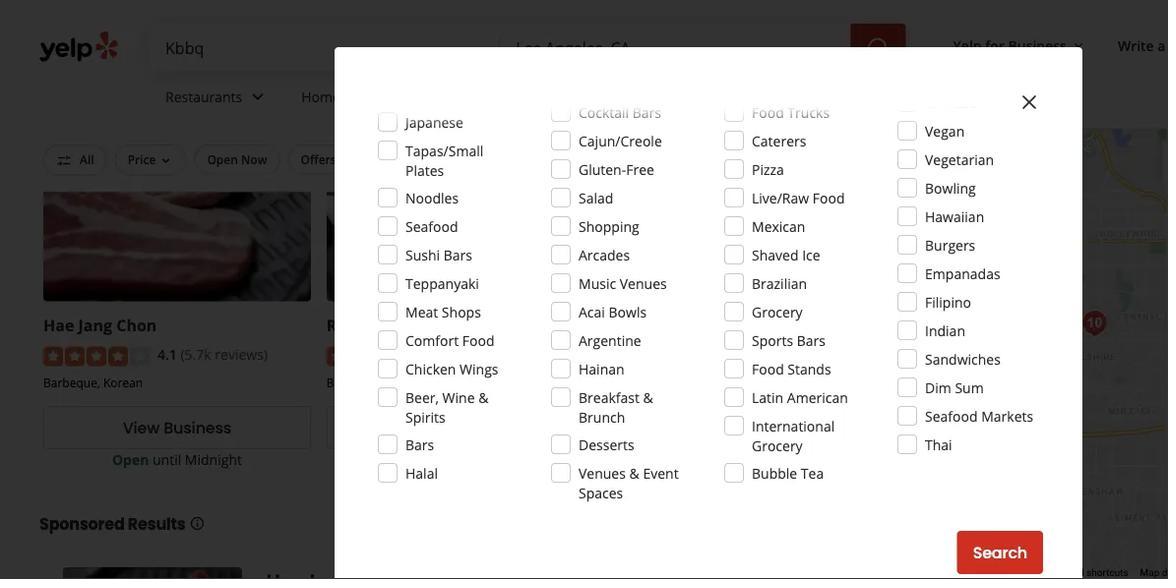 Task type: describe. For each thing, give the bounding box(es) containing it.
keyboard
[[1044, 568, 1085, 580]]

gluten-free
[[579, 160, 655, 179]]

music venues
[[579, 274, 667, 293]]

and
[[794, 152, 816, 168]]

grocery inside international grocery
[[752, 437, 803, 455]]

hae jang chon link
[[43, 315, 157, 336]]

shaved
[[752, 246, 799, 264]]

good
[[645, 152, 676, 168]]

arcades
[[579, 246, 630, 264]]

latin american
[[752, 388, 849, 407]]

restaurants
[[165, 87, 242, 106]]

brunch
[[579, 408, 625, 427]]

road
[[327, 315, 366, 336]]

stands
[[788, 360, 832, 379]]

24 chevron down v2 image for more link
[[639, 85, 662, 109]]

live/raw food
[[752, 189, 845, 207]]

food down new
[[813, 189, 845, 207]]

bars for sports bars
[[797, 331, 826, 350]]

thai
[[926, 436, 953, 454]]

a
[[1158, 36, 1166, 55]]

international grocery
[[752, 417, 835, 455]]

empanadas
[[926, 264, 1001, 283]]

restaurants link
[[150, 71, 286, 128]]

map
[[1141, 568, 1160, 580]]

more
[[601, 87, 635, 106]]

korean inside barbeque, korean order now
[[387, 375, 426, 391]]

3.9
[[441, 346, 460, 364]]

services
[[344, 87, 396, 106]]

open for order now
[[394, 451, 431, 469]]

view business link for bbq
[[610, 407, 878, 450]]

offers takeout
[[527, 152, 612, 168]]

venues inside the venues & event spaces
[[579, 464, 626, 483]]

wings
[[460, 360, 499, 379]]

hot
[[771, 152, 791, 168]]

desserts
[[579, 436, 635, 454]]

music
[[579, 274, 617, 293]]

16 chevron down v2 image
[[1071, 38, 1087, 54]]

map region
[[706, 0, 1169, 580]]

seafood for seafood
[[406, 217, 458, 236]]

dinner
[[698, 152, 737, 168]]

japanese
[[406, 113, 464, 131]]

barbeque, korean order now
[[327, 375, 501, 440]]

bubble tea
[[752, 464, 824, 483]]

& for brunch
[[644, 388, 654, 407]]

16 filter v2 image
[[56, 153, 72, 169]]

breakfast
[[579, 388, 640, 407]]

wine
[[443, 388, 475, 407]]

road to seoul - los angeles link
[[327, 315, 542, 336]]

vegan
[[926, 122, 965, 140]]

home services link
[[286, 71, 440, 128]]

tea
[[801, 464, 824, 483]]

seafood markets
[[926, 407, 1034, 426]]

bubble
[[752, 464, 798, 483]]

hainan
[[579, 360, 625, 379]]

bowling
[[926, 179, 977, 197]]

delivery
[[339, 152, 386, 168]]

search
[[974, 543, 1028, 565]]

search button
[[958, 532, 1044, 575]]

barbeque, korean for songhak
[[610, 375, 710, 391]]

open until 11:30 pm
[[394, 451, 527, 469]]

hae jang chon
[[43, 315, 157, 336]]

open for view business
[[112, 451, 149, 469]]

bars for cocktail bars
[[633, 103, 662, 122]]

view business link for chon
[[43, 407, 311, 450]]

until for view business
[[153, 451, 181, 469]]

(4.1k
[[464, 346, 495, 364]]

comfort food
[[406, 331, 495, 350]]

hot and new button
[[758, 145, 858, 175]]

sandwiches
[[926, 350, 1001, 369]]

jang
[[78, 315, 112, 336]]

angeles
[[480, 315, 542, 336]]

view business for chon
[[123, 418, 232, 440]]

barbeque, for songhak
[[610, 375, 667, 391]]

reviews) for hae jang chon
[[215, 346, 268, 364]]

burgers
[[926, 236, 976, 255]]

spirits
[[406, 408, 446, 427]]

noodles
[[406, 189, 459, 207]]

2 midnight from the left
[[752, 451, 809, 469]]

reservations button
[[407, 145, 506, 175]]

shortcuts
[[1087, 568, 1129, 580]]

indian
[[926, 321, 966, 340]]

shops
[[442, 303, 481, 321]]

songhak
[[610, 315, 679, 336]]

bbq
[[744, 315, 778, 336]]

songhak korean bbq
[[610, 315, 778, 336]]

event
[[643, 464, 679, 483]]

filipino
[[926, 293, 972, 312]]

dim sum
[[926, 379, 984, 397]]

korean up 4.6
[[683, 315, 740, 336]]

more link
[[585, 71, 678, 128]]

yelp for business
[[954, 36, 1067, 55]]

all button
[[43, 145, 107, 176]]

write
[[1119, 36, 1155, 55]]

cocktail bars
[[579, 103, 662, 122]]

chon
[[116, 315, 157, 336]]

bars down spirits
[[406, 436, 434, 454]]

4.1
[[158, 346, 177, 364]]

korean down the '4.1 star rating' image
[[103, 375, 143, 391]]

live/raw
[[752, 189, 810, 207]]

markets
[[982, 407, 1034, 426]]

caterers
[[752, 131, 807, 150]]

1 midnight from the left
[[185, 451, 242, 469]]

cajun/creole
[[579, 131, 662, 150]]

chicken wings
[[406, 360, 499, 379]]

hot and new
[[771, 152, 845, 168]]

barbeque, korean for hae
[[43, 375, 143, 391]]

now inside button
[[241, 152, 267, 168]]

acai
[[579, 303, 605, 321]]



Task type: vqa. For each thing, say whether or not it's contained in the screenshot.
Trash Smell Buster icon
no



Task type: locate. For each thing, give the bounding box(es) containing it.
food
[[752, 103, 784, 122], [813, 189, 845, 207], [463, 331, 495, 350], [752, 360, 784, 379]]

0 horizontal spatial now
[[241, 152, 267, 168]]

0 horizontal spatial view business
[[123, 418, 232, 440]]

los
[[450, 315, 476, 336]]

2 grocery from the top
[[752, 437, 803, 455]]

business left 16 chevron down v2 image
[[1009, 36, 1067, 55]]

chinese
[[926, 93, 977, 112]]

reviews) for road to seoul - los angeles
[[498, 346, 551, 364]]

view business link up open until midnight
[[43, 407, 311, 450]]

business for hae jang chon
[[164, 418, 232, 440]]

plates
[[406, 161, 444, 180]]

view for jang
[[123, 418, 160, 440]]

seafood
[[406, 217, 458, 236], [926, 407, 978, 426]]

map da
[[1141, 568, 1169, 580]]

grocery down brazilian at the right of page
[[752, 303, 803, 321]]

all
[[80, 152, 94, 168]]

until up results
[[153, 451, 181, 469]]

order now link
[[327, 407, 594, 450]]

offers takeout button
[[514, 145, 624, 175]]

for right good
[[679, 152, 695, 168]]

16 info v2 image
[[190, 516, 205, 532]]

search dialog
[[0, 0, 1169, 580]]

home services
[[302, 87, 396, 106]]

3 until from the left
[[719, 451, 748, 469]]

open inside button
[[207, 152, 238, 168]]

bars up stands
[[797, 331, 826, 350]]

argentine
[[579, 331, 642, 350]]

2 reviews) from the left
[[498, 346, 551, 364]]

1 vertical spatial for
[[679, 152, 695, 168]]

2 until from the left
[[435, 451, 464, 469]]

search image
[[867, 37, 891, 60]]

0 horizontal spatial seafood
[[406, 217, 458, 236]]

1 horizontal spatial offers
[[527, 152, 562, 168]]

view business up open until midnight
[[123, 418, 232, 440]]

1 until from the left
[[153, 451, 181, 469]]

1 vertical spatial venues
[[579, 464, 626, 483]]

barbeque, down the '4.1 star rating' image
[[43, 375, 100, 391]]

1 horizontal spatial open
[[207, 152, 238, 168]]

4.1 (5.7k reviews)
[[158, 346, 268, 364]]

view business up until midnight
[[690, 418, 798, 440]]

barbeque, korean down the '4.1 star rating' image
[[43, 375, 143, 391]]

2 horizontal spatial reviews)
[[779, 346, 832, 364]]

vegetarian
[[926, 150, 995, 169]]

view business link up until midnight
[[610, 407, 878, 450]]

(5.7k
[[181, 346, 211, 364]]

halal
[[406, 464, 438, 483]]

salad
[[579, 189, 614, 207]]

11:30
[[467, 451, 502, 469]]

0 horizontal spatial offers
[[301, 152, 336, 168]]

24 chevron down v2 image inside "restaurants" link
[[246, 85, 270, 109]]

1 horizontal spatial &
[[630, 464, 640, 483]]

seafood for seafood markets
[[926, 407, 978, 426]]

1 horizontal spatial now
[[468, 418, 501, 440]]

2 view business link from the left
[[610, 407, 878, 450]]

0 vertical spatial grocery
[[752, 303, 803, 321]]

3 barbeque, from the left
[[610, 375, 667, 391]]

pizza
[[752, 160, 785, 179]]

24 chevron down v2 image right restaurants
[[246, 85, 270, 109]]

until for order now
[[435, 451, 464, 469]]

barbeque, korean down 4.6 star rating image
[[610, 375, 710, 391]]

order
[[420, 418, 464, 440]]

acai bowls
[[579, 303, 647, 321]]

2 barbeque, from the left
[[327, 375, 384, 391]]

results
[[128, 514, 186, 536]]

for right yelp
[[986, 36, 1005, 55]]

write a link
[[1111, 28, 1169, 63]]

sponsored results
[[39, 514, 186, 536]]

& right breakfast
[[644, 388, 654, 407]]

now up 11:30
[[468, 418, 501, 440]]

1 horizontal spatial 24 chevron down v2 image
[[639, 85, 662, 109]]

1 grocery from the top
[[752, 303, 803, 321]]

offers inside button
[[301, 152, 336, 168]]

sushi
[[406, 246, 440, 264]]

latin
[[752, 388, 784, 407]]

view for korean
[[690, 418, 727, 440]]

american
[[787, 388, 849, 407]]

4.1 star rating image
[[43, 347, 150, 367]]

barbeque, for hae
[[43, 375, 100, 391]]

for inside button
[[986, 36, 1005, 55]]

for for yelp
[[986, 36, 1005, 55]]

sports
[[752, 331, 794, 350]]

(397
[[747, 346, 775, 364]]

1 horizontal spatial until
[[435, 451, 464, 469]]

1 horizontal spatial barbeque, korean
[[610, 375, 710, 391]]

view up open until midnight
[[123, 418, 160, 440]]

reservations
[[420, 152, 493, 168]]

1 reviews) from the left
[[215, 346, 268, 364]]

view up until midnight
[[690, 418, 727, 440]]

1 horizontal spatial midnight
[[752, 451, 809, 469]]

food up caterers
[[752, 103, 784, 122]]

1 offers from the left
[[301, 152, 336, 168]]

for for good
[[679, 152, 695, 168]]

open now
[[207, 152, 267, 168]]

open down "restaurants" link
[[207, 152, 238, 168]]

food up "latin"
[[752, 360, 784, 379]]

2 offers from the left
[[527, 152, 562, 168]]

good for dinner button
[[632, 145, 750, 175]]

0 horizontal spatial midnight
[[185, 451, 242, 469]]

& inside beer, wine & spirits
[[479, 388, 489, 407]]

business up open until midnight
[[164, 418, 232, 440]]

offers delivery
[[301, 152, 386, 168]]

0 horizontal spatial reviews)
[[215, 346, 268, 364]]

open up sponsored results
[[112, 451, 149, 469]]

2 horizontal spatial &
[[644, 388, 654, 407]]

None search field
[[150, 24, 910, 71]]

da
[[1163, 568, 1169, 580]]

until down order
[[435, 451, 464, 469]]

0 horizontal spatial until
[[153, 451, 181, 469]]

reviews) for songhak korean bbq
[[779, 346, 832, 364]]

1 view from the left
[[123, 418, 160, 440]]

cocktail
[[579, 103, 629, 122]]

1 horizontal spatial view
[[690, 418, 727, 440]]

venues & event spaces
[[579, 464, 679, 503]]

1 24 chevron down v2 image from the left
[[246, 85, 270, 109]]

24 chevron down v2 image
[[546, 85, 569, 109]]

business for songhak korean bbq
[[730, 418, 798, 440]]

2 view from the left
[[690, 418, 727, 440]]

venues up bowls
[[620, 274, 667, 293]]

good for dinner
[[645, 152, 737, 168]]

2 view business from the left
[[690, 418, 798, 440]]

yelp
[[954, 36, 982, 55]]

seafood down 'dim sum'
[[926, 407, 978, 426]]

0 horizontal spatial 24 chevron down v2 image
[[246, 85, 270, 109]]

0 horizontal spatial business
[[164, 418, 232, 440]]

brazilian
[[752, 274, 808, 293]]

0 horizontal spatial view business link
[[43, 407, 311, 450]]

for inside button
[[679, 152, 695, 168]]

open down order
[[394, 451, 431, 469]]

1 barbeque, from the left
[[43, 375, 100, 391]]

google image
[[933, 554, 998, 580]]

2 horizontal spatial open
[[394, 451, 431, 469]]

shopping
[[579, 217, 640, 236]]

24 chevron down v2 image
[[246, 85, 270, 109], [639, 85, 662, 109]]

business inside button
[[1009, 36, 1067, 55]]

business down "latin"
[[730, 418, 798, 440]]

ice
[[803, 246, 821, 264]]

0 vertical spatial now
[[241, 152, 267, 168]]

1 view business link from the left
[[43, 407, 311, 450]]

0 vertical spatial for
[[986, 36, 1005, 55]]

bars for sushi bars
[[444, 246, 473, 264]]

offers left delivery
[[301, 152, 336, 168]]

4.6 star rating image
[[610, 347, 716, 367]]

keyboard shortcuts
[[1044, 568, 1129, 580]]

genwa korean bbq mid wilshire image
[[1076, 304, 1115, 344]]

food up "wings" at the bottom
[[463, 331, 495, 350]]

0 vertical spatial venues
[[620, 274, 667, 293]]

1 vertical spatial seafood
[[926, 407, 978, 426]]

barbeque, down 4.6 star rating image
[[610, 375, 667, 391]]

0 horizontal spatial &
[[479, 388, 489, 407]]

& left the "event"
[[630, 464, 640, 483]]

0 horizontal spatial view
[[123, 418, 160, 440]]

1 barbeque, korean from the left
[[43, 375, 143, 391]]

-
[[440, 315, 446, 336]]

korean down 4.6 star rating image
[[670, 375, 710, 391]]

24 chevron down v2 image inside more link
[[639, 85, 662, 109]]

meat shops
[[406, 303, 481, 321]]

shaved ice
[[752, 246, 821, 264]]

1 horizontal spatial for
[[986, 36, 1005, 55]]

seafood down noodles
[[406, 217, 458, 236]]

seoul
[[393, 315, 436, 336]]

offers for offers takeout
[[527, 152, 562, 168]]

24 chevron down v2 image for "restaurants" link
[[246, 85, 270, 109]]

mexican
[[752, 217, 806, 236]]

0 vertical spatial seafood
[[406, 217, 458, 236]]

1 vertical spatial now
[[468, 418, 501, 440]]

1 horizontal spatial view business
[[690, 418, 798, 440]]

bars up teppanyaki
[[444, 246, 473, 264]]

1 view business from the left
[[123, 418, 232, 440]]

meat
[[406, 303, 438, 321]]

write a 
[[1119, 36, 1169, 55]]

2 horizontal spatial business
[[1009, 36, 1067, 55]]

food stands
[[752, 360, 832, 379]]

2 barbeque, korean from the left
[[610, 375, 710, 391]]

close image
[[1018, 91, 1042, 114]]

bars up cajun/creole
[[633, 103, 662, 122]]

new
[[819, 152, 845, 168]]

1 horizontal spatial business
[[730, 418, 798, 440]]

hae
[[43, 315, 74, 336]]

offers delivery button
[[288, 145, 399, 175]]

open
[[207, 152, 238, 168], [112, 451, 149, 469], [394, 451, 431, 469]]

3 reviews) from the left
[[779, 346, 832, 364]]

now inside barbeque, korean order now
[[468, 418, 501, 440]]

3.9 star rating image
[[327, 347, 433, 367]]

until left the bubble
[[719, 451, 748, 469]]

offers inside button
[[527, 152, 562, 168]]

2 24 chevron down v2 image from the left
[[639, 85, 662, 109]]

pm
[[506, 451, 527, 469]]

0 horizontal spatial open
[[112, 451, 149, 469]]

2 horizontal spatial until
[[719, 451, 748, 469]]

1 horizontal spatial view business link
[[610, 407, 878, 450]]

2 horizontal spatial barbeque,
[[610, 375, 667, 391]]

1 vertical spatial grocery
[[752, 437, 803, 455]]

0 horizontal spatial for
[[679, 152, 695, 168]]

filters group
[[39, 145, 862, 176]]

international
[[752, 417, 835, 436]]

1 horizontal spatial barbeque,
[[327, 375, 384, 391]]

24 chevron down v2 image right more
[[639, 85, 662, 109]]

takeout
[[565, 152, 612, 168]]

road to seoul - los angeles
[[327, 315, 542, 336]]

view business for bbq
[[690, 418, 798, 440]]

offers left takeout
[[527, 152, 562, 168]]

& for event
[[630, 464, 640, 483]]

offers
[[301, 152, 336, 168], [527, 152, 562, 168]]

grocery down the international
[[752, 437, 803, 455]]

korean
[[683, 315, 740, 336], [103, 375, 143, 391], [387, 375, 426, 391], [670, 375, 710, 391]]

user actions element
[[938, 28, 1169, 67]]

& right wine
[[479, 388, 489, 407]]

korean down 3.9 star rating image
[[387, 375, 426, 391]]

barbeque, down 3.9 star rating image
[[327, 375, 384, 391]]

until midnight
[[719, 451, 809, 469]]

offers for offers delivery
[[301, 152, 336, 168]]

hawaiian
[[926, 207, 985, 226]]

view business link
[[43, 407, 311, 450], [610, 407, 878, 450]]

venues up spaces
[[579, 464, 626, 483]]

business categories element
[[150, 71, 1169, 128]]

now down "restaurants" link
[[241, 152, 267, 168]]

1 horizontal spatial reviews)
[[498, 346, 551, 364]]

0 horizontal spatial barbeque, korean
[[43, 375, 143, 391]]

barbeque, inside barbeque, korean order now
[[327, 375, 384, 391]]

0 horizontal spatial barbeque,
[[43, 375, 100, 391]]

& inside the venues & event spaces
[[630, 464, 640, 483]]

1 horizontal spatial seafood
[[926, 407, 978, 426]]

tapas/small plates
[[406, 141, 484, 180]]

& inside breakfast & brunch
[[644, 388, 654, 407]]



